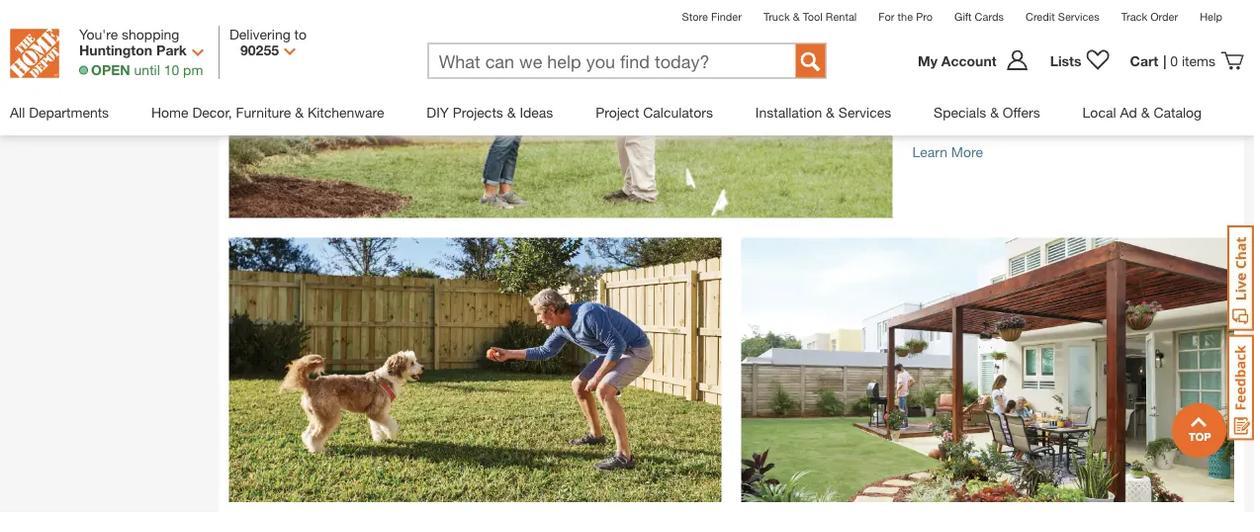 Task type: describe. For each thing, give the bounding box(es) containing it.
all departments link
[[10, 89, 109, 135]]

specials
[[934, 104, 986, 120]]

all departments
[[10, 104, 109, 120]]

you're shopping
[[79, 26, 179, 42]]

feedback link image
[[1227, 334, 1254, 441]]

learn more
[[912, 144, 983, 160]]

store finder link
[[682, 10, 742, 23]]

calculators
[[643, 104, 713, 120]]

cart
[[1130, 53, 1158, 69]]

local ad & catalog
[[1083, 104, 1202, 120]]

account
[[941, 53, 997, 69]]

specials & offers
[[934, 104, 1040, 120]]

diy projects & ideas link
[[427, 89, 553, 135]]

finder
[[711, 10, 742, 23]]

learn more link
[[912, 144, 983, 160]]

kitchenware
[[307, 104, 384, 120]]

local ad & catalog link
[[1083, 89, 1202, 135]]

installation
[[755, 104, 822, 120]]

offers
[[1003, 104, 1040, 120]]

home decor, furniture & kitchenware link
[[151, 89, 384, 135]]

all
[[10, 104, 25, 120]]

fence & pergola installation services image
[[229, 0, 893, 219]]

catalog
[[1154, 104, 1202, 120]]

home decor, furniture & kitchenware
[[151, 104, 384, 120]]

& left offers
[[990, 104, 999, 120]]

pergola installation cost guide image
[[741, 238, 1234, 503]]

open until 10 pm
[[91, 61, 203, 78]]

projects
[[453, 104, 503, 120]]

help link
[[1200, 10, 1222, 23]]

track order link
[[1121, 10, 1178, 23]]

local
[[1083, 104, 1116, 120]]

submit search image
[[800, 52, 820, 72]]

ideas
[[520, 104, 553, 120]]

live chat image
[[1227, 225, 1254, 331]]

project
[[596, 104, 639, 120]]

home
[[151, 104, 188, 120]]

huntington park
[[79, 42, 187, 58]]

tool
[[803, 10, 823, 23]]

departments
[[29, 104, 109, 120]]

shopping
[[122, 26, 179, 42]]

0 items
[[1170, 53, 1215, 69]]

to
[[294, 26, 307, 42]]

my
[[918, 53, 938, 69]]

ad
[[1120, 104, 1137, 120]]

installation & services
[[755, 104, 891, 120]]

decor,
[[192, 104, 232, 120]]

fencing installation cost guide image
[[229, 238, 722, 503]]

delivering
[[229, 26, 290, 42]]

you're
[[79, 26, 118, 42]]

store finder
[[682, 10, 742, 23]]



Task type: locate. For each thing, give the bounding box(es) containing it.
0
[[1170, 53, 1178, 69]]

order
[[1150, 10, 1178, 23]]

learn
[[912, 144, 947, 160]]

services
[[1058, 10, 1099, 23], [839, 104, 891, 120]]

for the pro
[[878, 10, 933, 23]]

diy projects & ideas
[[427, 104, 553, 120]]

services right credit
[[1058, 10, 1099, 23]]

& right furniture
[[295, 104, 304, 120]]

delivering to
[[229, 26, 307, 42]]

10
[[164, 61, 179, 78]]

& right installation at top
[[826, 104, 835, 120]]

0 vertical spatial services
[[1058, 10, 1099, 23]]

truck & tool rental
[[763, 10, 857, 23]]

help
[[1200, 10, 1222, 23]]

the home depot image
[[10, 29, 59, 78]]

lists
[[1050, 53, 1081, 69]]

open
[[91, 61, 130, 78]]

& right ad
[[1141, 104, 1150, 120]]

for the pro link
[[878, 10, 933, 23]]

more
[[951, 144, 983, 160]]

track
[[1121, 10, 1147, 23]]

furniture
[[236, 104, 291, 120]]

0 horizontal spatial services
[[839, 104, 891, 120]]

& left ideas
[[507, 104, 516, 120]]

None text field
[[429, 44, 776, 80]]

&
[[793, 10, 800, 23], [295, 104, 304, 120], [507, 104, 516, 120], [826, 104, 835, 120], [990, 104, 999, 120], [1141, 104, 1150, 120]]

pro
[[916, 10, 933, 23]]

pm
[[183, 61, 203, 78]]

credit services link
[[1026, 10, 1099, 23]]

installation & services link
[[755, 89, 891, 135]]

truck & tool rental link
[[763, 10, 857, 23]]

gift cards link
[[954, 10, 1004, 23]]

credit
[[1026, 10, 1055, 23]]

my account link
[[918, 49, 1040, 73]]

rental
[[826, 10, 857, 23]]

None text field
[[429, 44, 776, 80]]

the
[[898, 10, 913, 23]]

90255
[[240, 42, 279, 58]]

the home depot logo link
[[10, 29, 59, 78]]

truck
[[763, 10, 790, 23]]

cards
[[975, 10, 1004, 23]]

1 horizontal spatial services
[[1058, 10, 1099, 23]]

specials & offers link
[[934, 89, 1040, 135]]

my account
[[918, 53, 997, 69]]

1 vertical spatial services
[[839, 104, 891, 120]]

credit services
[[1026, 10, 1099, 23]]

lists link
[[1040, 49, 1120, 73]]

& left tool
[[793, 10, 800, 23]]

for
[[878, 10, 895, 23]]

track order
[[1121, 10, 1178, 23]]

project calculators link
[[596, 89, 713, 135]]

gift cards
[[954, 10, 1004, 23]]

until
[[134, 61, 160, 78]]

huntington
[[79, 42, 152, 58]]

store
[[682, 10, 708, 23]]

diy
[[427, 104, 449, 120]]

items
[[1182, 53, 1215, 69]]

gift
[[954, 10, 972, 23]]

park
[[156, 42, 187, 58]]

project calculators
[[596, 104, 713, 120]]

services right installation at top
[[839, 104, 891, 120]]



Task type: vqa. For each thing, say whether or not it's contained in the screenshot.
the Shop in the Shop All Fencing link
no



